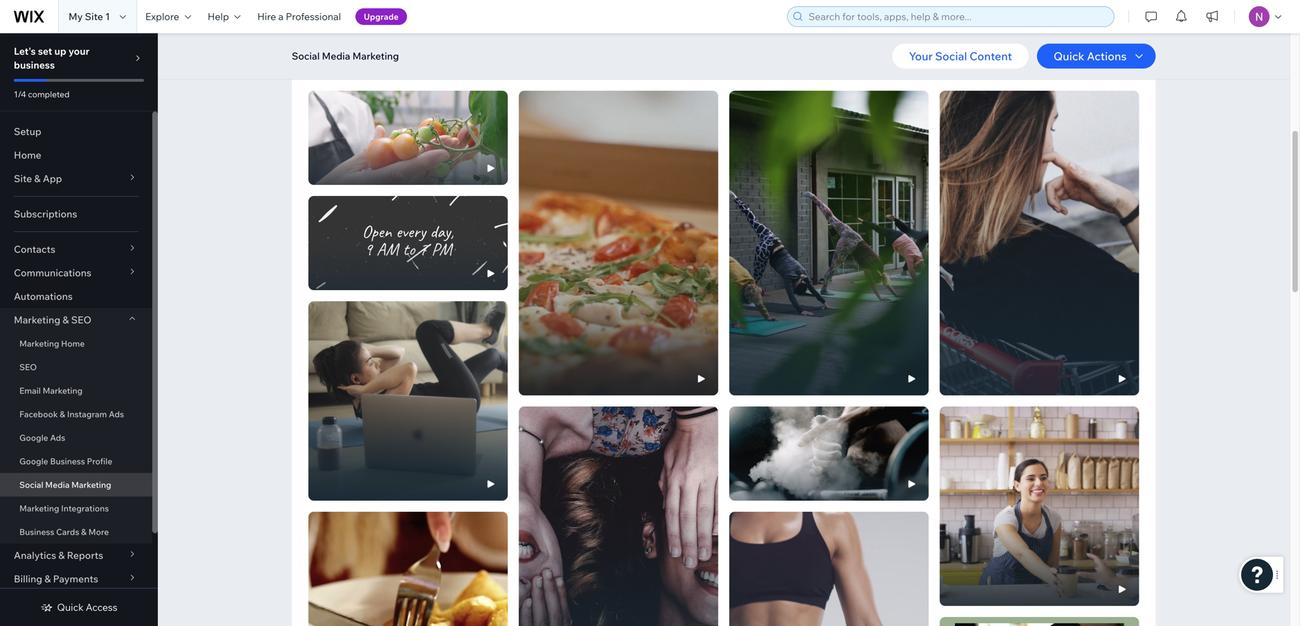 Task type: locate. For each thing, give the bounding box(es) containing it.
site
[[85, 10, 103, 23], [14, 172, 32, 185]]

1 horizontal spatial home
[[61, 338, 85, 349]]

1 horizontal spatial quick
[[1054, 49, 1085, 63]]

1/4 completed
[[14, 89, 70, 99]]

quick access button
[[40, 601, 117, 614]]

set
[[38, 45, 52, 57]]

quick inside button
[[57, 601, 84, 613]]

explore right 1
[[145, 10, 179, 23]]

social inside button
[[292, 50, 320, 62]]

1 vertical spatial ads
[[50, 432, 65, 443]]

1 horizontal spatial media
[[322, 50, 350, 62]]

2 horizontal spatial social
[[935, 49, 967, 63]]

& for reports
[[58, 549, 65, 561]]

upgrade
[[364, 11, 399, 22]]

media for social media marketing link
[[45, 480, 70, 490]]

1 vertical spatial seo
[[19, 362, 37, 372]]

1 vertical spatial media
[[45, 480, 70, 490]]

analytics & reports button
[[0, 544, 152, 567]]

1 horizontal spatial seo
[[71, 314, 91, 326]]

0 horizontal spatial seo
[[19, 362, 37, 372]]

1 horizontal spatial social media marketing
[[292, 50, 399, 62]]

1 vertical spatial quick
[[57, 601, 84, 613]]

all media
[[318, 57, 359, 70]]

home
[[14, 149, 41, 161], [61, 338, 85, 349]]

& right billing
[[45, 573, 51, 585]]

1 horizontal spatial site
[[85, 10, 103, 23]]

your
[[69, 45, 90, 57]]

instagram
[[67, 409, 107, 419]]

google
[[19, 432, 48, 443], [19, 456, 48, 466]]

hire a professional link
[[249, 0, 349, 33]]

social media marketing link
[[0, 473, 152, 497]]

setup
[[14, 125, 41, 137]]

0 horizontal spatial social
[[19, 480, 43, 490]]

integrations
[[61, 503, 109, 513]]

social media marketing for social media marketing button
[[292, 50, 399, 62]]

billing
[[14, 573, 42, 585]]

marketing up the integrations
[[71, 480, 111, 490]]

1 google from the top
[[19, 432, 48, 443]]

business
[[50, 456, 85, 466], [19, 527, 54, 537]]

help
[[208, 10, 229, 23]]

billing & payments button
[[0, 567, 152, 591]]

marketing up facebook & instagram ads
[[43, 385, 83, 396]]

& down business cards & more
[[58, 549, 65, 561]]

help button
[[199, 0, 249, 33]]

1 vertical spatial explore
[[309, 25, 354, 40]]

quick for quick actions
[[1054, 49, 1085, 63]]

Search for tools, apps, help & more... field
[[805, 7, 1110, 26]]

social media marketing button
[[285, 46, 406, 66]]

0 vertical spatial media
[[322, 50, 350, 62]]

social media marketing
[[292, 50, 399, 62], [19, 480, 111, 490]]

business cards & more link
[[0, 520, 152, 544]]

email marketing
[[19, 385, 83, 396]]

explore
[[145, 10, 179, 23], [309, 25, 354, 40]]

email marketing link
[[0, 379, 152, 402]]

billing & payments
[[14, 573, 98, 585]]

site inside dropdown button
[[14, 172, 32, 185]]

0 horizontal spatial site
[[14, 172, 32, 185]]

& left app
[[34, 172, 41, 185]]

0 horizontal spatial explore
[[145, 10, 179, 23]]

0 vertical spatial google
[[19, 432, 48, 443]]

0 horizontal spatial home
[[14, 149, 41, 161]]

google down the google ads
[[19, 456, 48, 466]]

marketing down automations
[[14, 314, 60, 326]]

explore for explore
[[145, 10, 179, 23]]

& for payments
[[45, 573, 51, 585]]

social up the marketing integrations
[[19, 480, 43, 490]]

marketing down explore all templates
[[353, 50, 399, 62]]

communications button
[[0, 261, 152, 285]]

& for seo
[[63, 314, 69, 326]]

0 vertical spatial seo
[[71, 314, 91, 326]]

quick left the actions in the top of the page
[[1054, 49, 1085, 63]]

let's set up your business
[[14, 45, 90, 71]]

media
[[322, 50, 350, 62], [45, 480, 70, 490]]

business up the analytics
[[19, 527, 54, 537]]

business cards & more
[[19, 527, 109, 537]]

quick access
[[57, 601, 117, 613]]

home down setup
[[14, 149, 41, 161]]

communications
[[14, 267, 91, 279]]

image button
[[369, 53, 432, 74]]

1 vertical spatial social media marketing
[[19, 480, 111, 490]]

1 vertical spatial google
[[19, 456, 48, 466]]

media inside sidebar element
[[45, 480, 70, 490]]

your social content button
[[893, 44, 1029, 69]]

social inside button
[[935, 49, 967, 63]]

social inside sidebar element
[[19, 480, 43, 490]]

0 vertical spatial explore
[[145, 10, 179, 23]]

professional
[[286, 10, 341, 23]]

0 vertical spatial home
[[14, 149, 41, 161]]

seo inside popup button
[[71, 314, 91, 326]]

social for social media marketing link
[[19, 480, 43, 490]]

google ads link
[[0, 426, 152, 449]]

site & app
[[14, 172, 62, 185]]

all
[[318, 57, 329, 70]]

marketing up business cards & more
[[19, 503, 59, 513]]

business up social media marketing link
[[50, 456, 85, 466]]

0 horizontal spatial media
[[45, 480, 70, 490]]

ads right instagram
[[109, 409, 124, 419]]

social media marketing inside button
[[292, 50, 399, 62]]

seo up email at the bottom left of page
[[19, 362, 37, 372]]

your social content
[[909, 49, 1012, 63]]

0 vertical spatial ads
[[109, 409, 124, 419]]

ads up google business profile
[[50, 432, 65, 443]]

business inside 'link'
[[19, 527, 54, 537]]

social media marketing inside sidebar element
[[19, 480, 111, 490]]

0 horizontal spatial social media marketing
[[19, 480, 111, 490]]

subscriptions
[[14, 208, 77, 220]]

& down automations link
[[63, 314, 69, 326]]

quick inside button
[[1054, 49, 1085, 63]]

seo down automations link
[[71, 314, 91, 326]]

ads
[[109, 409, 124, 419], [50, 432, 65, 443]]

my site 1
[[69, 10, 110, 23]]

& right facebook
[[60, 409, 65, 419]]

analytics & reports
[[14, 549, 103, 561]]

1 vertical spatial site
[[14, 172, 32, 185]]

social right your
[[935, 49, 967, 63]]

0 horizontal spatial quick
[[57, 601, 84, 613]]

1 horizontal spatial social
[[292, 50, 320, 62]]

quick down billing & payments popup button at the bottom left
[[57, 601, 84, 613]]

explore down professional
[[309, 25, 354, 40]]

your
[[909, 49, 933, 63]]

quick
[[1054, 49, 1085, 63], [57, 601, 84, 613]]

1 vertical spatial business
[[19, 527, 54, 537]]

home link
[[0, 143, 152, 167]]

1 horizontal spatial explore
[[309, 25, 354, 40]]

social
[[935, 49, 967, 63], [292, 50, 320, 62], [19, 480, 43, 490]]

subscriptions link
[[0, 202, 152, 226]]

site left 1
[[85, 10, 103, 23]]

analytics
[[14, 549, 56, 561]]

2 google from the top
[[19, 456, 48, 466]]

google ads
[[19, 432, 65, 443]]

0 vertical spatial quick
[[1054, 49, 1085, 63]]

social down hire a professional "link"
[[292, 50, 320, 62]]

media inside button
[[322, 50, 350, 62]]

explore all templates
[[309, 25, 433, 40]]

0 vertical spatial social media marketing
[[292, 50, 399, 62]]

site left app
[[14, 172, 32, 185]]

home down the marketing & seo popup button
[[61, 338, 85, 349]]

google down facebook
[[19, 432, 48, 443]]

more
[[88, 527, 109, 537]]

seo
[[71, 314, 91, 326], [19, 362, 37, 372]]

marketing
[[353, 50, 399, 62], [14, 314, 60, 326], [19, 338, 59, 349], [43, 385, 83, 396], [71, 480, 111, 490], [19, 503, 59, 513]]

setup link
[[0, 120, 152, 143]]

& left more
[[81, 527, 87, 537]]

social media marketing for social media marketing link
[[19, 480, 111, 490]]



Task type: vqa. For each thing, say whether or not it's contained in the screenshot.
message
no



Task type: describe. For each thing, give the bounding box(es) containing it.
upgrade button
[[356, 8, 407, 25]]

cards
[[56, 527, 79, 537]]

social for social media marketing button
[[292, 50, 320, 62]]

my
[[69, 10, 83, 23]]

let's
[[14, 45, 36, 57]]

marketing & seo button
[[0, 308, 152, 332]]

up
[[54, 45, 66, 57]]

a
[[278, 10, 284, 23]]

marketing home link
[[0, 332, 152, 355]]

google business profile link
[[0, 449, 152, 473]]

marketing integrations
[[19, 503, 109, 513]]

app
[[43, 172, 62, 185]]

& for app
[[34, 172, 41, 185]]

email
[[19, 385, 41, 396]]

marketing home
[[19, 338, 85, 349]]

site & app button
[[0, 167, 152, 190]]

contacts
[[14, 243, 55, 255]]

image
[[395, 57, 423, 70]]

1
[[105, 10, 110, 23]]

& for instagram
[[60, 409, 65, 419]]

marketing & seo
[[14, 314, 91, 326]]

1 horizontal spatial ads
[[109, 409, 124, 419]]

1/4
[[14, 89, 26, 99]]

reports
[[67, 549, 103, 561]]

content
[[970, 49, 1012, 63]]

automations link
[[0, 285, 152, 308]]

marketing integrations link
[[0, 497, 152, 520]]

templates
[[374, 25, 433, 40]]

quick actions button
[[1037, 44, 1156, 69]]

hire a professional
[[257, 10, 341, 23]]

business
[[14, 59, 55, 71]]

& inside 'link'
[[81, 527, 87, 537]]

google for google business profile
[[19, 456, 48, 466]]

quick for quick access
[[57, 601, 84, 613]]

1 vertical spatial home
[[61, 338, 85, 349]]

automations
[[14, 290, 73, 302]]

hire
[[257, 10, 276, 23]]

0 horizontal spatial ads
[[50, 432, 65, 443]]

all media button
[[309, 53, 368, 74]]

access
[[86, 601, 117, 613]]

profile
[[87, 456, 112, 466]]

marketing inside popup button
[[14, 314, 60, 326]]

marketing down marketing & seo
[[19, 338, 59, 349]]

seo link
[[0, 355, 152, 379]]

explore for explore all templates
[[309, 25, 354, 40]]

completed
[[28, 89, 70, 99]]

facebook & instagram ads link
[[0, 402, 152, 426]]

actions
[[1087, 49, 1127, 63]]

0 vertical spatial business
[[50, 456, 85, 466]]

0 vertical spatial site
[[85, 10, 103, 23]]

contacts button
[[0, 238, 152, 261]]

google for google ads
[[19, 432, 48, 443]]

facebook
[[19, 409, 58, 419]]

facebook & instagram ads
[[19, 409, 124, 419]]

all
[[357, 25, 371, 40]]

media
[[331, 57, 359, 70]]

payments
[[53, 573, 98, 585]]

marketing inside button
[[353, 50, 399, 62]]

sidebar element
[[0, 33, 158, 626]]

quick actions
[[1054, 49, 1127, 63]]

google business profile
[[19, 456, 112, 466]]

media for social media marketing button
[[322, 50, 350, 62]]



